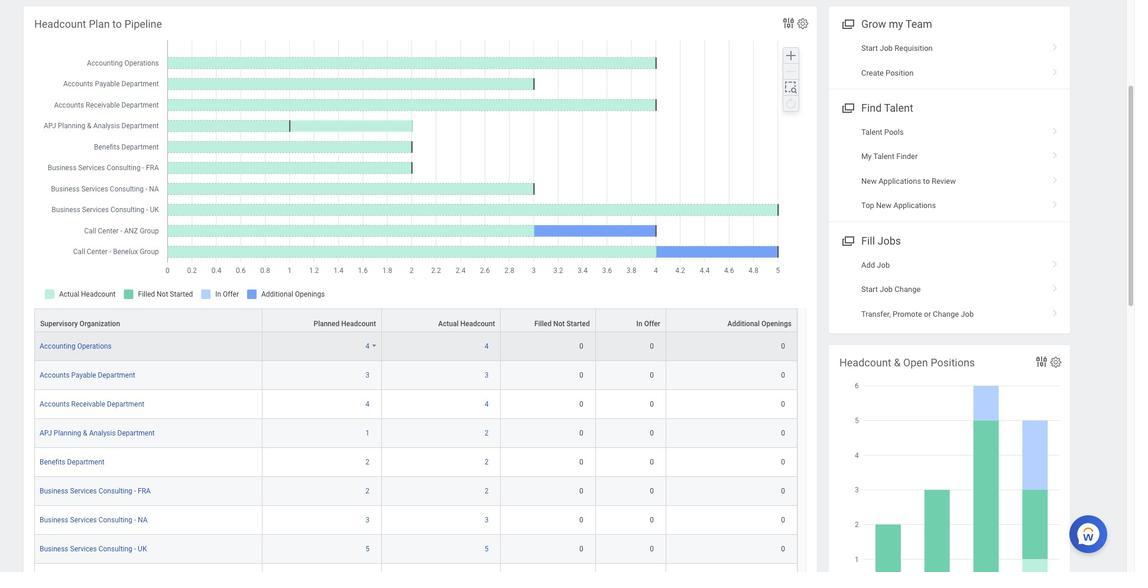Task type: locate. For each thing, give the bounding box(es) containing it.
0 vertical spatial to
[[112, 18, 122, 30]]

chevron right image inside talent pools link
[[1048, 124, 1063, 135]]

0 horizontal spatial to
[[112, 18, 122, 30]]

0
[[580, 342, 584, 351], [650, 342, 654, 351], [781, 342, 785, 351], [580, 371, 584, 380], [650, 371, 654, 380], [781, 371, 785, 380], [580, 400, 584, 409], [650, 400, 654, 409], [781, 400, 785, 409], [580, 429, 584, 438], [650, 429, 654, 438], [781, 429, 785, 438], [580, 458, 584, 467], [650, 458, 654, 467], [781, 458, 785, 467], [580, 487, 584, 496], [650, 487, 654, 496], [781, 487, 785, 496], [580, 516, 584, 525], [650, 516, 654, 525], [781, 516, 785, 525], [580, 545, 584, 554], [650, 545, 654, 554], [781, 545, 785, 554]]

headcount plan to pipeline element
[[24, 7, 817, 572]]

3 row from the top
[[34, 361, 798, 390]]

& inside apj planning & analysis department link
[[83, 429, 87, 438]]

chevron right image inside add job link
[[1048, 257, 1063, 268]]

0 horizontal spatial &
[[83, 429, 87, 438]]

- for fra
[[134, 487, 136, 496]]

business up business services consulting - uk link
[[40, 516, 68, 525]]

change
[[895, 285, 921, 294], [933, 310, 959, 319]]

2 5 button from the left
[[485, 545, 491, 554]]

2 vertical spatial list
[[829, 253, 1070, 326]]

actual headcount
[[438, 320, 495, 328]]

job for start job requisition
[[880, 44, 893, 53]]

1 button
[[366, 429, 371, 438]]

top
[[862, 201, 875, 210]]

list containing talent pools
[[829, 120, 1070, 218]]

2 vertical spatial services
[[70, 545, 97, 554]]

2 start from the top
[[862, 285, 878, 294]]

list for find talent
[[829, 120, 1070, 218]]

& left open
[[894, 357, 901, 369]]

6 row from the top
[[34, 448, 798, 477]]

payable
[[71, 371, 96, 380]]

5 chevron right image from the top
[[1048, 197, 1063, 209]]

2 - from the top
[[134, 516, 136, 525]]

headcount
[[34, 18, 86, 30], [341, 320, 376, 328], [461, 320, 495, 328], [840, 357, 892, 369]]

add job link
[[829, 253, 1070, 277]]

2
[[485, 429, 489, 438], [366, 458, 370, 467], [485, 458, 489, 467], [366, 487, 370, 496], [485, 487, 489, 496]]

0 vertical spatial applications
[[879, 177, 921, 186]]

openings
[[762, 320, 792, 328]]

consulting inside "link"
[[99, 487, 132, 496]]

department inside 'link'
[[98, 371, 135, 380]]

start
[[862, 44, 878, 53], [862, 285, 878, 294]]

filled not started
[[535, 320, 590, 328]]

0 vertical spatial -
[[134, 487, 136, 496]]

cell
[[34, 564, 263, 572], [263, 564, 382, 572], [382, 564, 501, 572], [501, 564, 596, 572], [596, 564, 666, 572], [666, 564, 798, 572]]

to right the plan
[[112, 18, 122, 30]]

1 accounts from the top
[[40, 371, 70, 380]]

services
[[70, 487, 97, 496], [70, 516, 97, 525], [70, 545, 97, 554]]

benefits
[[40, 458, 65, 467]]

list containing add job
[[829, 253, 1070, 326]]

chevron right image
[[1048, 173, 1063, 184], [1048, 281, 1063, 293]]

menu group image left grow
[[840, 15, 856, 31]]

apj planning & analysis department link
[[40, 427, 155, 438]]

services for business services consulting - na
[[70, 516, 97, 525]]

2 chevron right image from the top
[[1048, 281, 1063, 293]]

menu group image
[[840, 15, 856, 31], [840, 99, 856, 115]]

job up transfer,
[[880, 285, 893, 294]]

new
[[862, 177, 877, 186], [876, 201, 892, 210]]

accounts
[[40, 371, 70, 380], [40, 400, 70, 409]]

1 consulting from the top
[[99, 487, 132, 496]]

row containing supervisory organization
[[34, 309, 798, 332]]

position
[[886, 68, 914, 77]]

2 menu group image from the top
[[840, 99, 856, 115]]

job up create position
[[880, 44, 893, 53]]

- left uk
[[134, 545, 136, 554]]

accounts inside 'link'
[[40, 371, 70, 380]]

5 button
[[366, 545, 371, 554], [485, 545, 491, 554]]

0 vertical spatial menu group image
[[840, 15, 856, 31]]

1 chevron right image from the top
[[1048, 173, 1063, 184]]

& left analysis
[[83, 429, 87, 438]]

configure headcount plan to pipeline image
[[797, 17, 810, 30]]

row containing apj planning & analysis department
[[34, 419, 798, 448]]

list
[[829, 36, 1070, 85], [829, 120, 1070, 218], [829, 253, 1070, 326]]

1 vertical spatial services
[[70, 516, 97, 525]]

in offer
[[637, 320, 661, 328]]

1 horizontal spatial change
[[933, 310, 959, 319]]

- left 'na' at the left bottom of page
[[134, 516, 136, 525]]

accounts payable department
[[40, 371, 135, 380]]

1 menu group image from the top
[[840, 15, 856, 31]]

positions
[[931, 357, 975, 369]]

1 start from the top
[[862, 44, 878, 53]]

2 vertical spatial business
[[40, 545, 68, 554]]

applications up top new applications
[[879, 177, 921, 186]]

-
[[134, 487, 136, 496], [134, 516, 136, 525], [134, 545, 136, 554]]

top new applications link
[[829, 194, 1070, 218]]

1 vertical spatial new
[[876, 201, 892, 210]]

menu group image for find talent
[[840, 99, 856, 115]]

services down business services consulting - na on the left bottom of the page
[[70, 545, 97, 554]]

1 vertical spatial -
[[134, 516, 136, 525]]

accounting operations
[[40, 342, 112, 351]]

chevron right image inside create position link
[[1048, 64, 1063, 76]]

4 row from the top
[[34, 390, 798, 419]]

chevron right image inside new applications to review link
[[1048, 173, 1063, 184]]

chevron right image for new applications to review
[[1048, 173, 1063, 184]]

& inside headcount & open positions element
[[894, 357, 901, 369]]

operations
[[77, 342, 112, 351]]

1 services from the top
[[70, 487, 97, 496]]

1 list from the top
[[829, 36, 1070, 85]]

7 chevron right image from the top
[[1048, 306, 1063, 317]]

drag zoom image
[[784, 80, 798, 95]]

3 business from the top
[[40, 545, 68, 554]]

apj
[[40, 429, 52, 438]]

4 chevron right image from the top
[[1048, 148, 1063, 160]]

row containing business services consulting - uk
[[34, 535, 798, 564]]

3
[[366, 371, 370, 380], [485, 371, 489, 380], [366, 516, 370, 525], [485, 516, 489, 525]]

2 list from the top
[[829, 120, 1070, 218]]

chevron right image inside my talent finder 'link'
[[1048, 148, 1063, 160]]

jobs
[[878, 235, 901, 247]]

talent pools
[[862, 128, 904, 137]]

1 vertical spatial list
[[829, 120, 1070, 218]]

5 for 2nd 5 button from the right
[[366, 545, 370, 554]]

2 button for benefits department
[[485, 458, 491, 467]]

business down benefits
[[40, 487, 68, 496]]

chevron right image inside transfer, promote or change job link
[[1048, 306, 1063, 317]]

business for business services consulting - na
[[40, 516, 68, 525]]

1 vertical spatial business
[[40, 516, 68, 525]]

organization
[[80, 320, 120, 328]]

2 consulting from the top
[[99, 516, 132, 525]]

1 vertical spatial &
[[83, 429, 87, 438]]

business
[[40, 487, 68, 496], [40, 516, 68, 525], [40, 545, 68, 554]]

chevron right image for start job requisition
[[1048, 40, 1063, 52]]

9 row from the top
[[34, 535, 798, 564]]

0 vertical spatial start
[[862, 44, 878, 53]]

5
[[366, 545, 370, 554], [485, 545, 489, 554]]

requisition
[[895, 44, 933, 53]]

0 vertical spatial chevron right image
[[1048, 173, 1063, 184]]

&
[[894, 357, 901, 369], [83, 429, 87, 438]]

services inside "link"
[[70, 487, 97, 496]]

1 5 from the left
[[366, 545, 370, 554]]

0 vertical spatial consulting
[[99, 487, 132, 496]]

consulting
[[99, 487, 132, 496], [99, 516, 132, 525], [99, 545, 132, 554]]

2 vertical spatial -
[[134, 545, 136, 554]]

consulting for na
[[99, 516, 132, 525]]

talent
[[884, 102, 914, 114], [862, 128, 883, 137], [874, 152, 895, 161]]

0 horizontal spatial change
[[895, 285, 921, 294]]

0 horizontal spatial 5 button
[[366, 545, 371, 554]]

new up the top
[[862, 177, 877, 186]]

consulting for uk
[[99, 545, 132, 554]]

0 vertical spatial talent
[[884, 102, 914, 114]]

2 accounts from the top
[[40, 400, 70, 409]]

2 for benefits department
[[485, 458, 489, 467]]

accounting operations link
[[40, 340, 112, 351]]

talent right my
[[874, 152, 895, 161]]

3 chevron right image from the top
[[1048, 124, 1063, 135]]

talent inside 'link'
[[874, 152, 895, 161]]

row containing business services consulting - fra
[[34, 477, 798, 506]]

1 vertical spatial start
[[862, 285, 878, 294]]

3 - from the top
[[134, 545, 136, 554]]

1 - from the top
[[134, 487, 136, 496]]

1
[[366, 429, 370, 438]]

1 business from the top
[[40, 487, 68, 496]]

consulting for fra
[[99, 487, 132, 496]]

to inside 'element'
[[112, 18, 122, 30]]

1 chevron right image from the top
[[1048, 40, 1063, 52]]

open
[[904, 357, 928, 369]]

start up create
[[862, 44, 878, 53]]

2 5 from the left
[[485, 545, 489, 554]]

business down business services consulting - na on the left bottom of the page
[[40, 545, 68, 554]]

change up "promote" in the bottom of the page
[[895, 285, 921, 294]]

business services consulting - na
[[40, 516, 148, 525]]

talent up pools
[[884, 102, 914, 114]]

to for applications
[[923, 177, 930, 186]]

department right payable
[[98, 371, 135, 380]]

consulting left fra
[[99, 487, 132, 496]]

new right the top
[[876, 201, 892, 210]]

chevron right image for add job
[[1048, 257, 1063, 268]]

chevron right image
[[1048, 40, 1063, 52], [1048, 64, 1063, 76], [1048, 124, 1063, 135], [1048, 148, 1063, 160], [1048, 197, 1063, 209], [1048, 257, 1063, 268], [1048, 306, 1063, 317]]

department right analysis
[[117, 429, 155, 438]]

2 services from the top
[[70, 516, 97, 525]]

department up analysis
[[107, 400, 144, 409]]

applications
[[879, 177, 921, 186], [894, 201, 936, 210]]

row
[[34, 309, 798, 332], [34, 332, 798, 361], [34, 361, 798, 390], [34, 390, 798, 419], [34, 419, 798, 448], [34, 448, 798, 477], [34, 477, 798, 506], [34, 506, 798, 535], [34, 535, 798, 564], [34, 564, 798, 572]]

0 vertical spatial business
[[40, 487, 68, 496]]

configure and view chart data image
[[782, 16, 796, 30]]

consulting left 'na' at the left bottom of page
[[99, 516, 132, 525]]

1 vertical spatial menu group image
[[840, 99, 856, 115]]

0 vertical spatial services
[[70, 487, 97, 496]]

to left review
[[923, 177, 930, 186]]

3 button
[[366, 371, 371, 380], [485, 371, 491, 380], [366, 516, 371, 525], [485, 516, 491, 525]]

3 consulting from the top
[[99, 545, 132, 554]]

0 vertical spatial accounts
[[40, 371, 70, 380]]

row containing accounts payable department
[[34, 361, 798, 390]]

3 list from the top
[[829, 253, 1070, 326]]

additional
[[728, 320, 760, 328]]

business inside business services consulting - uk link
[[40, 545, 68, 554]]

chevron right image for top new applications
[[1048, 197, 1063, 209]]

- for uk
[[134, 545, 136, 554]]

chevron right image inside start job change link
[[1048, 281, 1063, 293]]

menu group image left find in the right top of the page
[[840, 99, 856, 115]]

services up business services consulting - uk link
[[70, 516, 97, 525]]

zoom in image
[[784, 49, 798, 63]]

1 row from the top
[[34, 309, 798, 332]]

department
[[98, 371, 135, 380], [107, 400, 144, 409], [117, 429, 155, 438], [67, 458, 105, 467]]

1 vertical spatial to
[[923, 177, 930, 186]]

transfer, promote or change job link
[[829, 302, 1070, 326]]

5 for 2nd 5 button from the left
[[485, 545, 489, 554]]

- for na
[[134, 516, 136, 525]]

1 vertical spatial accounts
[[40, 400, 70, 409]]

2 for apj planning & analysis department
[[485, 429, 489, 438]]

menu group image
[[840, 232, 856, 248]]

accounting
[[40, 342, 75, 351]]

2 row from the top
[[34, 332, 798, 361]]

2 button
[[485, 429, 491, 438], [366, 458, 371, 467], [485, 458, 491, 467], [366, 487, 371, 496], [485, 487, 491, 496]]

6 cell from the left
[[666, 564, 798, 572]]

in offer button
[[596, 309, 666, 332]]

list containing start job requisition
[[829, 36, 1070, 85]]

create
[[862, 68, 884, 77]]

job right add
[[877, 261, 890, 270]]

services up business services consulting - na link
[[70, 487, 97, 496]]

1 vertical spatial applications
[[894, 201, 936, 210]]

new inside 'link'
[[876, 201, 892, 210]]

2 chevron right image from the top
[[1048, 64, 1063, 76]]

0 button
[[580, 342, 585, 351], [650, 342, 656, 351], [781, 342, 787, 351], [580, 371, 585, 380], [650, 371, 656, 380], [781, 371, 787, 380], [580, 400, 585, 409], [650, 400, 656, 409], [781, 400, 787, 409], [580, 429, 585, 438], [650, 429, 656, 438], [781, 429, 787, 438], [580, 458, 585, 467], [650, 458, 656, 467], [781, 458, 787, 467], [580, 487, 585, 496], [650, 487, 656, 496], [781, 487, 787, 496], [580, 516, 585, 525], [650, 516, 656, 525], [781, 516, 787, 525], [580, 545, 585, 554], [650, 545, 656, 554], [781, 545, 787, 554]]

na
[[138, 516, 148, 525]]

5 row from the top
[[34, 419, 798, 448]]

add job
[[862, 261, 890, 270]]

start down add
[[862, 285, 878, 294]]

1 horizontal spatial 5 button
[[485, 545, 491, 554]]

chevron right image inside the top new applications 'link'
[[1048, 197, 1063, 209]]

- inside "link"
[[134, 487, 136, 496]]

8 row from the top
[[34, 506, 798, 535]]

2 vertical spatial talent
[[874, 152, 895, 161]]

supervisory organization
[[40, 320, 120, 328]]

consulting left uk
[[99, 545, 132, 554]]

1 horizontal spatial &
[[894, 357, 901, 369]]

1 horizontal spatial to
[[923, 177, 930, 186]]

3 cell from the left
[[382, 564, 501, 572]]

3 services from the top
[[70, 545, 97, 554]]

chevron right image for my talent finder
[[1048, 148, 1063, 160]]

1 vertical spatial chevron right image
[[1048, 281, 1063, 293]]

chevron right image for transfer, promote or change job
[[1048, 306, 1063, 317]]

0 vertical spatial change
[[895, 285, 921, 294]]

0 vertical spatial list
[[829, 36, 1070, 85]]

applications down new applications to review
[[894, 201, 936, 210]]

2 button for apj planning & analysis department
[[485, 429, 491, 438]]

6 chevron right image from the top
[[1048, 257, 1063, 268]]

1 cell from the left
[[34, 564, 263, 572]]

business services consulting - uk
[[40, 545, 147, 554]]

business inside business services consulting - na link
[[40, 516, 68, 525]]

headcount & open positions element
[[829, 345, 1070, 572]]

talent left pools
[[862, 128, 883, 137]]

change right or
[[933, 310, 959, 319]]

accounts down accounting
[[40, 371, 70, 380]]

business inside business services consulting - fra "link"
[[40, 487, 68, 496]]

row containing accounts receivable department
[[34, 390, 798, 419]]

1 horizontal spatial 5
[[485, 545, 489, 554]]

0 vertical spatial &
[[894, 357, 901, 369]]

job down start job change link
[[961, 310, 974, 319]]

chevron right image inside "start job requisition" link
[[1048, 40, 1063, 52]]

2 business from the top
[[40, 516, 68, 525]]

job for add job
[[877, 261, 890, 270]]

chevron right image for talent pools
[[1048, 124, 1063, 135]]

benefits department link
[[40, 456, 105, 467]]

accounts up apj
[[40, 400, 70, 409]]

7 row from the top
[[34, 477, 798, 506]]

filled
[[535, 320, 552, 328]]

1 vertical spatial consulting
[[99, 516, 132, 525]]

finder
[[897, 152, 918, 161]]

4 button
[[366, 342, 371, 351], [485, 342, 491, 351], [366, 400, 371, 409], [485, 400, 491, 409]]

0 horizontal spatial 5
[[366, 545, 370, 554]]

- left fra
[[134, 487, 136, 496]]

started
[[567, 320, 590, 328]]

2 vertical spatial consulting
[[99, 545, 132, 554]]



Task type: vqa. For each thing, say whether or not it's contained in the screenshot.
2 button for Benefits Department
yes



Task type: describe. For each thing, give the bounding box(es) containing it.
business services consulting - fra link
[[40, 485, 151, 496]]

receivable
[[71, 400, 105, 409]]

new applications to review
[[862, 177, 956, 186]]

accounts receivable department link
[[40, 398, 144, 409]]

1 vertical spatial change
[[933, 310, 959, 319]]

0 vertical spatial new
[[862, 177, 877, 186]]

business services consulting - fra
[[40, 487, 151, 496]]

my
[[889, 18, 904, 30]]

talent for my
[[874, 152, 895, 161]]

filled not started button
[[501, 309, 595, 332]]

reset image
[[784, 96, 798, 111]]

1 vertical spatial talent
[[862, 128, 883, 137]]

headcount left the plan
[[34, 18, 86, 30]]

in
[[637, 320, 643, 328]]

business for business services consulting - fra
[[40, 487, 68, 496]]

menu group image for grow my team
[[840, 15, 856, 31]]

my talent finder link
[[829, 145, 1070, 169]]

accounts for accounts receivable department
[[40, 400, 70, 409]]

chevron right image for create position
[[1048, 64, 1063, 76]]

accounts for accounts payable department
[[40, 371, 70, 380]]

applications inside 'link'
[[894, 201, 936, 210]]

2 cell from the left
[[263, 564, 382, 572]]

review
[[932, 177, 956, 186]]

configure headcount & open positions image
[[1050, 356, 1063, 369]]

create position link
[[829, 61, 1070, 85]]

grow my team
[[862, 18, 933, 30]]

2 for business services consulting - fra
[[485, 487, 489, 496]]

2 button for business services consulting - fra
[[485, 487, 491, 496]]

to for plan
[[112, 18, 122, 30]]

apj planning & analysis department
[[40, 429, 155, 438]]

planned headcount button
[[263, 309, 381, 332]]

business for business services consulting - uk
[[40, 545, 68, 554]]

department up business services consulting - fra "link"
[[67, 458, 105, 467]]

find
[[862, 102, 882, 114]]

actual headcount button
[[382, 309, 501, 332]]

accounts payable department link
[[40, 369, 135, 380]]

headcount down transfer,
[[840, 357, 892, 369]]

start job requisition link
[[829, 36, 1070, 61]]

job for start job change
[[880, 285, 893, 294]]

or
[[924, 310, 931, 319]]

planned headcount
[[314, 320, 376, 328]]

talent for find
[[884, 102, 914, 114]]

fill jobs
[[862, 235, 901, 247]]

additional openings
[[728, 320, 792, 328]]

headcount right planned
[[341, 320, 376, 328]]

chevron right image for start job change
[[1048, 281, 1063, 293]]

my talent finder
[[862, 152, 918, 161]]

list for grow my team
[[829, 36, 1070, 85]]

business services consulting - uk link
[[40, 543, 147, 554]]

fra
[[138, 487, 151, 496]]

benefits department
[[40, 458, 105, 467]]

supervisory organization button
[[35, 309, 262, 332]]

actual
[[438, 320, 459, 328]]

row containing benefits department
[[34, 448, 798, 477]]

uk
[[138, 545, 147, 554]]

start job change
[[862, 285, 921, 294]]

promote
[[893, 310, 923, 319]]

pools
[[885, 128, 904, 137]]

list for fill jobs
[[829, 253, 1070, 326]]

analysis
[[89, 429, 116, 438]]

add
[[862, 261, 875, 270]]

create position
[[862, 68, 914, 77]]

headcount & open positions
[[840, 357, 975, 369]]

top new applications
[[862, 201, 936, 210]]

start for start job requisition
[[862, 44, 878, 53]]

find talent
[[862, 102, 914, 114]]

talent pools link
[[829, 120, 1070, 145]]

1 5 button from the left
[[366, 545, 371, 554]]

row containing business services consulting - na
[[34, 506, 798, 535]]

start job requisition
[[862, 44, 933, 53]]

5 cell from the left
[[596, 564, 666, 572]]

not
[[554, 320, 565, 328]]

grow
[[862, 18, 887, 30]]

start for start job change
[[862, 285, 878, 294]]

offer
[[644, 320, 661, 328]]

plan
[[89, 18, 110, 30]]

transfer, promote or change job
[[862, 310, 974, 319]]

4 cell from the left
[[501, 564, 596, 572]]

headcount plan to pipeline
[[34, 18, 162, 30]]

additional openings button
[[666, 309, 797, 332]]

new applications to review link
[[829, 169, 1070, 194]]

planning
[[54, 429, 81, 438]]

fill
[[862, 235, 875, 247]]

configure and view chart data image
[[1035, 355, 1049, 369]]

10 row from the top
[[34, 564, 798, 572]]

team
[[906, 18, 933, 30]]

start job change link
[[829, 277, 1070, 302]]

headcount right actual
[[461, 320, 495, 328]]

accounts receivable department
[[40, 400, 144, 409]]

supervisory
[[40, 320, 78, 328]]

services for business services consulting - fra
[[70, 487, 97, 496]]

services for business services consulting - uk
[[70, 545, 97, 554]]

pipeline
[[125, 18, 162, 30]]

business services consulting - na link
[[40, 514, 148, 525]]

zoom out image
[[784, 65, 798, 79]]

transfer,
[[862, 310, 891, 319]]

planned
[[314, 320, 340, 328]]

row containing accounting operations
[[34, 332, 798, 361]]

my
[[862, 152, 872, 161]]



